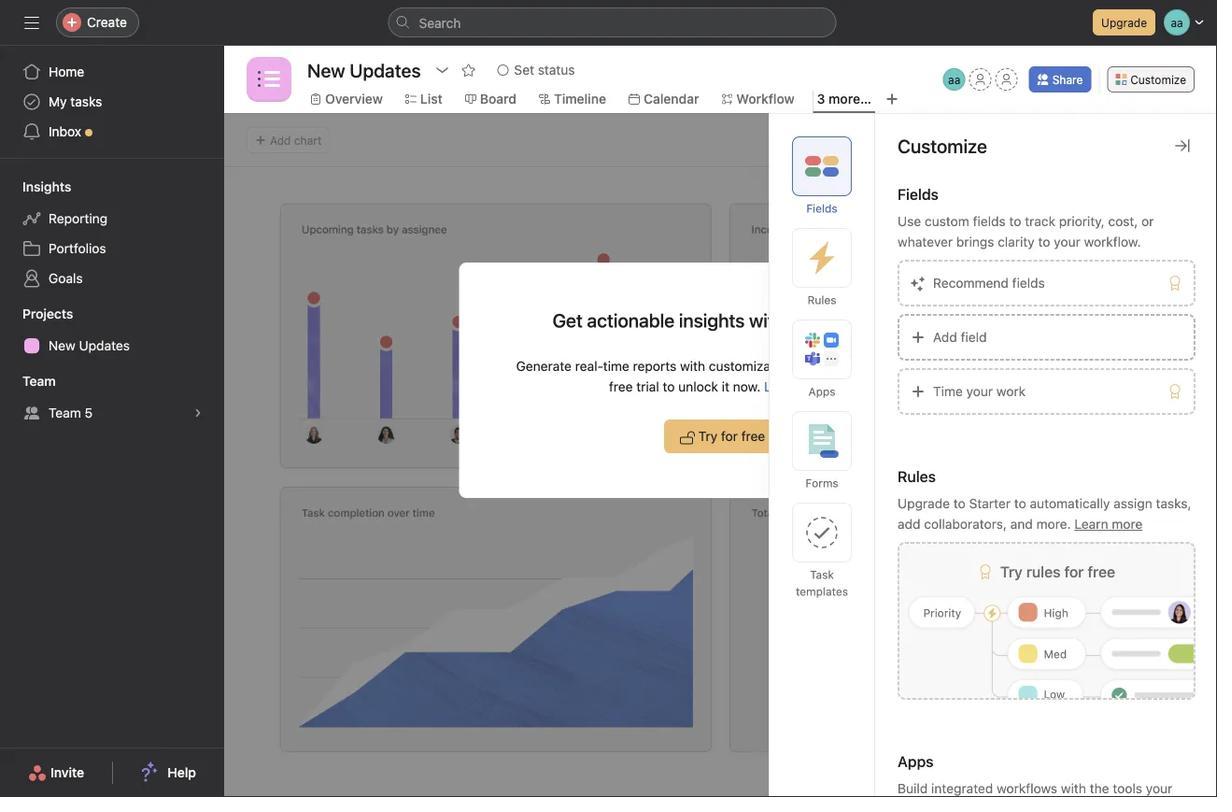 Task type: describe. For each thing, give the bounding box(es) containing it.
tasks
[[70, 94, 102, 109]]

assign
[[1114, 496, 1153, 511]]

inbox
[[49, 124, 81, 139]]

home
[[49, 64, 84, 79]]

learn more link for get actionable insights with dashboards
[[765, 379, 833, 394]]

overview
[[325, 91, 383, 107]]

new updates link
[[11, 331, 213, 361]]

recommend
[[934, 275, 1009, 291]]

integrated
[[932, 781, 994, 796]]

global element
[[0, 46, 224, 158]]

insights element
[[0, 170, 224, 297]]

inbox link
[[11, 117, 213, 147]]

set
[[515, 62, 535, 78]]

try rules for free
[[1001, 563, 1116, 581]]

with inside generate real-time reports with customizable charts. start a 30-day free trial to unlock it now.
[[681, 358, 706, 374]]

rules
[[1027, 563, 1061, 581]]

projects
[[22, 306, 73, 322]]

charts.
[[793, 358, 835, 374]]

customize button
[[1108, 66, 1196, 93]]

goals
[[49, 271, 83, 286]]

to up and
[[1015, 496, 1027, 511]]

automatically
[[1031, 496, 1111, 511]]

task
[[811, 568, 835, 581]]

real-
[[576, 358, 604, 374]]

workflow link
[[722, 89, 795, 109]]

goals link
[[11, 264, 213, 294]]

team 5 link
[[11, 398, 213, 428]]

task templates
[[796, 568, 849, 598]]

the
[[1091, 781, 1110, 796]]

calendar
[[644, 91, 700, 107]]

clarity
[[998, 234, 1035, 250]]

new updates
[[49, 338, 130, 353]]

time
[[934, 384, 963, 399]]

team for team 5
[[49, 405, 81, 421]]

3
[[817, 91, 826, 107]]

my tasks link
[[11, 87, 213, 117]]

learn more for get actionable insights with dashboards
[[765, 379, 833, 394]]

tasks,
[[1157, 496, 1192, 511]]

workflows
[[997, 781, 1058, 796]]

to down track at the top of the page
[[1039, 234, 1051, 250]]

customize inside dropdown button
[[1131, 73, 1187, 86]]

to up clarity
[[1010, 214, 1022, 229]]

get actionable insights with dashboards
[[553, 309, 889, 331]]

add
[[898, 516, 921, 532]]

share
[[1053, 73, 1084, 86]]

add chart button
[[247, 127, 330, 153]]

more…
[[829, 91, 872, 107]]

priority,
[[1060, 214, 1105, 229]]

tools
[[1114, 781, 1143, 796]]

upgrade to starter to automatically assign tasks, add collaborators, and more.
[[898, 496, 1192, 532]]

list
[[420, 91, 443, 107]]

1 horizontal spatial fields
[[898, 186, 939, 203]]

new
[[49, 338, 76, 353]]

aa
[[949, 73, 961, 86]]

upgrade button
[[1094, 9, 1156, 36]]

unlock
[[679, 379, 719, 394]]

build integrated workflows with the tools your
[[898, 781, 1173, 797]]

collaborators,
[[925, 516, 1008, 532]]

30-
[[882, 358, 904, 374]]

1 vertical spatial customize
[[898, 135, 988, 157]]

use custom fields to track priority, cost, or whatever brings clarity to your workflow.
[[898, 214, 1155, 250]]

portfolios link
[[11, 234, 213, 264]]

3 more…
[[817, 91, 872, 107]]

trial
[[637, 379, 660, 394]]

home link
[[11, 57, 213, 87]]

my
[[49, 94, 67, 109]]

status
[[538, 62, 575, 78]]

add tab image
[[885, 92, 900, 107]]

invite
[[51, 765, 84, 780]]

2 vertical spatial free
[[1088, 563, 1116, 581]]

reporting
[[49, 211, 108, 226]]

calendar link
[[629, 89, 700, 109]]

for inside 'try for free' button
[[722, 429, 738, 444]]

invite button
[[16, 756, 96, 790]]

help button
[[129, 756, 208, 790]]

or
[[1142, 214, 1155, 229]]

projects element
[[0, 297, 224, 365]]

close details image
[[1176, 138, 1191, 153]]

projects button
[[0, 305, 73, 323]]

free inside 'try for free' button
[[742, 429, 766, 444]]

overview link
[[310, 89, 383, 109]]

use
[[898, 214, 922, 229]]

work
[[997, 384, 1026, 399]]

add for add chart
[[270, 134, 291, 147]]

team button
[[0, 372, 56, 391]]

try for try rules for free
[[1001, 563, 1023, 581]]

time your work
[[934, 384, 1026, 399]]

1 horizontal spatial rules
[[898, 468, 937, 486]]

and
[[1011, 516, 1034, 532]]

show options image
[[435, 63, 450, 78]]

upgrade for upgrade
[[1102, 16, 1148, 29]]

whatever
[[898, 234, 954, 250]]

forms
[[806, 477, 839, 490]]

learn for rules
[[1075, 516, 1109, 532]]



Task type: locate. For each thing, give the bounding box(es) containing it.
more
[[802, 379, 833, 394], [1113, 516, 1143, 532]]

1 vertical spatial fields
[[1013, 275, 1046, 291]]

3 more… button
[[817, 89, 872, 109]]

1 vertical spatial learn more
[[1075, 516, 1143, 532]]

0 vertical spatial learn
[[765, 379, 799, 394]]

timeline link
[[539, 89, 607, 109]]

create button
[[56, 7, 139, 37]]

add
[[270, 134, 291, 147], [934, 329, 958, 345]]

learn more for rules
[[1075, 516, 1143, 532]]

1 vertical spatial learn
[[1075, 516, 1109, 532]]

list image
[[258, 68, 280, 91]]

1 vertical spatial free
[[742, 429, 766, 444]]

updates
[[79, 338, 130, 353]]

add to starred image
[[461, 63, 476, 78]]

fields up use
[[898, 186, 939, 203]]

add left chart on the top left of page
[[270, 134, 291, 147]]

free down time
[[609, 379, 633, 394]]

recommend fields
[[934, 275, 1046, 291]]

free right rules in the right bottom of the page
[[1088, 563, 1116, 581]]

learn more link
[[765, 379, 833, 394], [1075, 516, 1143, 532]]

1 vertical spatial for
[[1065, 563, 1085, 581]]

0 vertical spatial learn more link
[[765, 379, 833, 394]]

workflow
[[737, 91, 795, 107]]

help
[[168, 765, 196, 780]]

0 vertical spatial add
[[270, 134, 291, 147]]

see details, team 5 image
[[193, 408, 204, 419]]

team inside dropdown button
[[22, 373, 56, 389]]

1 vertical spatial team
[[49, 405, 81, 421]]

2 horizontal spatial your
[[1147, 781, 1173, 796]]

create
[[87, 14, 127, 30]]

generate real-time reports with customizable charts. start a 30-day free trial to unlock it now.
[[516, 358, 926, 394]]

med
[[1045, 648, 1068, 661]]

start
[[838, 358, 868, 374]]

learn more link for rules
[[1075, 516, 1143, 532]]

to right trial
[[663, 379, 675, 394]]

time
[[604, 358, 630, 374]]

try inside button
[[699, 429, 718, 444]]

0 vertical spatial fields
[[974, 214, 1006, 229]]

try down unlock
[[699, 429, 718, 444]]

low
[[1045, 688, 1066, 701]]

0 horizontal spatial fields
[[807, 202, 838, 215]]

0 horizontal spatial learn more
[[765, 379, 833, 394]]

more.
[[1037, 516, 1072, 532]]

time your work button
[[898, 368, 1196, 415]]

1 vertical spatial apps
[[898, 753, 934, 771]]

team left 5
[[49, 405, 81, 421]]

1 vertical spatial add
[[934, 329, 958, 345]]

insights
[[679, 309, 745, 331]]

insights
[[22, 179, 71, 194]]

track
[[1026, 214, 1056, 229]]

0 vertical spatial with
[[681, 358, 706, 374]]

team down new
[[22, 373, 56, 389]]

0 vertical spatial for
[[722, 429, 738, 444]]

with inside the build integrated workflows with the tools your
[[1062, 781, 1087, 796]]

customize down aa
[[898, 135, 988, 157]]

0 horizontal spatial fields
[[974, 214, 1006, 229]]

fields inside button
[[1013, 275, 1046, 291]]

apps down charts.
[[809, 385, 836, 398]]

with left the the
[[1062, 781, 1087, 796]]

learn down automatically
[[1075, 516, 1109, 532]]

learn more down assign
[[1075, 516, 1143, 532]]

1 horizontal spatial learn
[[1075, 516, 1109, 532]]

hide sidebar image
[[24, 15, 39, 30]]

try for free
[[699, 429, 766, 444]]

0 horizontal spatial free
[[609, 379, 633, 394]]

free inside generate real-time reports with customizable charts. start a 30-day free trial to unlock it now.
[[609, 379, 633, 394]]

2 horizontal spatial free
[[1088, 563, 1116, 581]]

board
[[480, 91, 517, 107]]

1 vertical spatial your
[[967, 384, 994, 399]]

fields up brings
[[974, 214, 1006, 229]]

team 5
[[49, 405, 93, 421]]

teams element
[[0, 365, 224, 432]]

0 vertical spatial upgrade
[[1102, 16, 1148, 29]]

upgrade inside button
[[1102, 16, 1148, 29]]

1 horizontal spatial add
[[934, 329, 958, 345]]

your inside the build integrated workflows with the tools your
[[1147, 781, 1173, 796]]

free
[[609, 379, 633, 394], [742, 429, 766, 444], [1088, 563, 1116, 581]]

0 horizontal spatial add
[[270, 134, 291, 147]]

workflow.
[[1085, 234, 1142, 250]]

1 horizontal spatial fields
[[1013, 275, 1046, 291]]

more for get actionable insights with dashboards
[[802, 379, 833, 394]]

try for free button
[[664, 420, 778, 453]]

a
[[871, 358, 878, 374]]

with
[[681, 358, 706, 374], [1062, 781, 1087, 796]]

0 vertical spatial apps
[[809, 385, 836, 398]]

team
[[22, 373, 56, 389], [49, 405, 81, 421]]

1 horizontal spatial customize
[[1131, 73, 1187, 86]]

build
[[898, 781, 928, 796]]

0 horizontal spatial learn
[[765, 379, 799, 394]]

list link
[[406, 89, 443, 109]]

fields down clarity
[[1013, 275, 1046, 291]]

learn for get actionable insights with dashboards
[[765, 379, 799, 394]]

fields
[[974, 214, 1006, 229], [1013, 275, 1046, 291]]

apps
[[809, 385, 836, 398], [898, 753, 934, 771]]

0 horizontal spatial upgrade
[[898, 496, 951, 511]]

for right rules in the right bottom of the page
[[1065, 563, 1085, 581]]

0 vertical spatial rules
[[808, 294, 837, 307]]

custom
[[925, 214, 970, 229]]

add field
[[934, 329, 988, 345]]

brings
[[957, 234, 995, 250]]

1 vertical spatial rules
[[898, 468, 937, 486]]

1 horizontal spatial try
[[1001, 563, 1023, 581]]

fields inside use custom fields to track priority, cost, or whatever brings clarity to your workflow.
[[974, 214, 1006, 229]]

0 vertical spatial learn more
[[765, 379, 833, 394]]

field
[[961, 329, 988, 345]]

free down 'now.'
[[742, 429, 766, 444]]

actionable
[[587, 309, 675, 331]]

your left work
[[967, 384, 994, 399]]

1 horizontal spatial with
[[1062, 781, 1087, 796]]

1 vertical spatial try
[[1001, 563, 1023, 581]]

with dashboards
[[750, 309, 889, 331]]

more down assign
[[1113, 516, 1143, 532]]

timeline
[[554, 91, 607, 107]]

1 horizontal spatial learn more
[[1075, 516, 1143, 532]]

2 vertical spatial your
[[1147, 781, 1173, 796]]

fields left use
[[807, 202, 838, 215]]

upgrade for upgrade to starter to automatically assign tasks, add collaborators, and more.
[[898, 496, 951, 511]]

0 horizontal spatial learn more link
[[765, 379, 833, 394]]

rules up with dashboards
[[808, 294, 837, 307]]

for down it
[[722, 429, 738, 444]]

it
[[722, 379, 730, 394]]

learn more
[[765, 379, 833, 394], [1075, 516, 1143, 532]]

upgrade up customize dropdown button
[[1102, 16, 1148, 29]]

0 vertical spatial try
[[699, 429, 718, 444]]

1 horizontal spatial more
[[1113, 516, 1143, 532]]

chart
[[294, 134, 322, 147]]

learn more link down assign
[[1075, 516, 1143, 532]]

0 vertical spatial more
[[802, 379, 833, 394]]

aa button
[[944, 68, 966, 91]]

add for add field
[[934, 329, 958, 345]]

learn more down charts.
[[765, 379, 833, 394]]

1 vertical spatial with
[[1062, 781, 1087, 796]]

0 vertical spatial customize
[[1131, 73, 1187, 86]]

0 horizontal spatial more
[[802, 379, 833, 394]]

try for try for free
[[699, 429, 718, 444]]

0 vertical spatial your
[[1055, 234, 1081, 250]]

rules
[[808, 294, 837, 307], [898, 468, 937, 486]]

customize down upgrade button
[[1131, 73, 1187, 86]]

portfolios
[[49, 241, 106, 256]]

try left rules in the right bottom of the page
[[1001, 563, 1023, 581]]

0 vertical spatial free
[[609, 379, 633, 394]]

your down priority, on the top right
[[1055, 234, 1081, 250]]

with up unlock
[[681, 358, 706, 374]]

learn right 'now.'
[[765, 379, 799, 394]]

1 horizontal spatial free
[[742, 429, 766, 444]]

0 horizontal spatial customize
[[898, 135, 988, 157]]

learn more link down charts.
[[765, 379, 833, 394]]

1 horizontal spatial your
[[1055, 234, 1081, 250]]

starter
[[970, 496, 1011, 511]]

apps up build in the right of the page
[[898, 753, 934, 771]]

None text field
[[303, 53, 426, 87]]

0 horizontal spatial your
[[967, 384, 994, 399]]

upgrade inside upgrade to starter to automatically assign tasks, add collaborators, and more.
[[898, 496, 951, 511]]

1 horizontal spatial learn more link
[[1075, 516, 1143, 532]]

my tasks
[[49, 94, 102, 109]]

0 horizontal spatial for
[[722, 429, 738, 444]]

templates
[[796, 585, 849, 598]]

your inside use custom fields to track priority, cost, or whatever brings clarity to your workflow.
[[1055, 234, 1081, 250]]

0 horizontal spatial apps
[[809, 385, 836, 398]]

your
[[1055, 234, 1081, 250], [967, 384, 994, 399], [1147, 781, 1173, 796]]

1 horizontal spatial upgrade
[[1102, 16, 1148, 29]]

cost,
[[1109, 214, 1139, 229]]

add field button
[[898, 314, 1196, 361]]

Search tasks, projects, and more text field
[[388, 7, 837, 37]]

high
[[1045, 607, 1069, 620]]

0 horizontal spatial with
[[681, 358, 706, 374]]

your inside button
[[967, 384, 994, 399]]

reporting link
[[11, 204, 213, 234]]

1 horizontal spatial apps
[[898, 753, 934, 771]]

1 vertical spatial learn more link
[[1075, 516, 1143, 532]]

get
[[553, 309, 583, 331]]

to inside generate real-time reports with customizable charts. start a 30-day free trial to unlock it now.
[[663, 379, 675, 394]]

day
[[904, 358, 926, 374]]

0 vertical spatial team
[[22, 373, 56, 389]]

rules up "add"
[[898, 468, 937, 486]]

1 vertical spatial upgrade
[[898, 496, 951, 511]]

upgrade up "add"
[[898, 496, 951, 511]]

set status button
[[489, 57, 584, 83]]

0 horizontal spatial try
[[699, 429, 718, 444]]

1 vertical spatial more
[[1113, 516, 1143, 532]]

generate
[[516, 358, 572, 374]]

team for team
[[22, 373, 56, 389]]

add left field
[[934, 329, 958, 345]]

now.
[[734, 379, 761, 394]]

to up collaborators,
[[954, 496, 966, 511]]

more down charts.
[[802, 379, 833, 394]]

set status
[[515, 62, 575, 78]]

0 horizontal spatial rules
[[808, 294, 837, 307]]

your right the tools
[[1147, 781, 1173, 796]]

more for rules
[[1113, 516, 1143, 532]]

1 horizontal spatial for
[[1065, 563, 1085, 581]]



Task type: vqa. For each thing, say whether or not it's contained in the screenshot.
30-
yes



